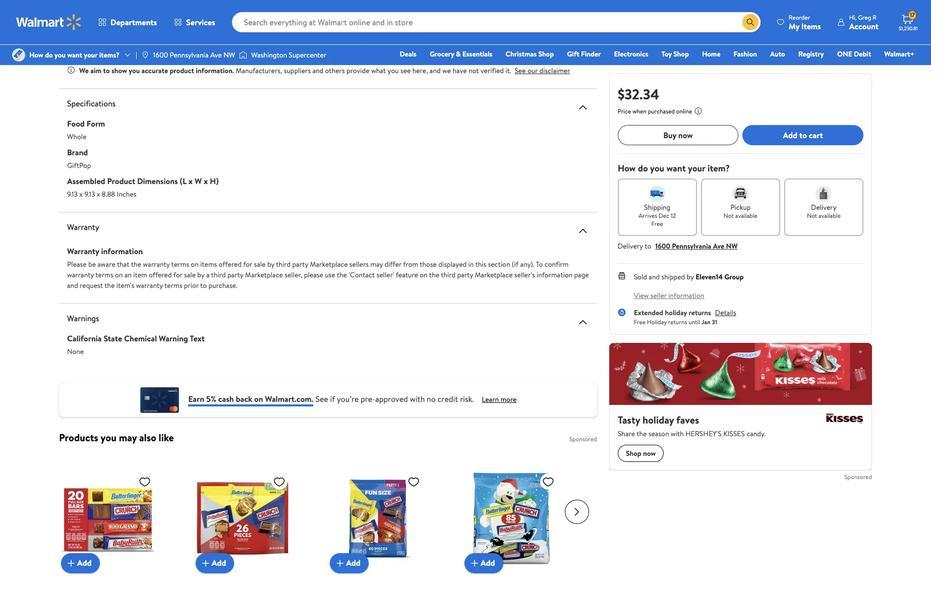 Task type: vqa. For each thing, say whether or not it's contained in the screenshot.
Handle
no



Task type: describe. For each thing, give the bounding box(es) containing it.
on left the items
[[191, 259, 199, 269]]

jan
[[702, 318, 711, 326]]

may inside warranty information please be aware that the warranty terms on items offered for sale by third party marketplace sellers may differ from those displayed in this section (if any). to confirm warranty terms on an item offered for sale by a third party marketplace seller, please use the 'contact seller' feature on the third party marketplace seller's information page and request the item's warranty terms prior to purchase.
[[371, 259, 383, 269]]

add to cart button
[[743, 125, 864, 145]]

capitalone image
[[139, 387, 180, 413]]

registry
[[799, 49, 825, 59]]

1 horizontal spatial pennsylvania
[[673, 241, 712, 251]]

1 horizontal spatial returns
[[689, 308, 712, 318]]

white
[[340, 2, 358, 12]]

the left item's
[[105, 280, 115, 291]]

caramel.
[[437, 2, 462, 12]]

shipping
[[645, 202, 671, 213]]

to right aim
[[103, 65, 110, 75]]

reorder my items
[[790, 13, 822, 32]]

california
[[67, 333, 102, 344]]

view seller information
[[634, 291, 705, 301]]

until
[[689, 318, 701, 326]]

woodstock
[[533, 2, 567, 12]]

now
[[679, 130, 693, 141]]

2 horizontal spatial by
[[687, 272, 695, 282]]

and left 2.5oz
[[315, 30, 326, 40]]

it.
[[506, 65, 512, 75]]

products you may also like
[[59, 431, 174, 445]]

debit
[[855, 49, 872, 59]]

0 horizontal spatial sale
[[184, 270, 196, 280]]

intent image for shipping image
[[650, 186, 666, 202]]

toys
[[290, 47, 303, 58]]

1 vertical spatial ave
[[714, 241, 725, 251]]

intent image for pickup image
[[733, 186, 749, 202]]

ounces
[[116, 30, 137, 40]]

dimensions
[[137, 175, 178, 187]]

1 horizontal spatial by
[[268, 259, 275, 269]]

&
[[456, 49, 461, 59]]

r
[[873, 13, 877, 21]]

what
[[372, 65, 386, 75]]

tin inside the contains 21 ounces of assorted popcorn - 15oz caramel, 3.5oz white cheddar and 2.5oz butter includes a divider inside the tin to separate each flavor, making it easier to enjoy tin is made from recycled materials and can be reused as storage, for toys and more
[[164, 39, 172, 49]]

hi, greg r account
[[850, 13, 879, 32]]

seller
[[651, 291, 667, 301]]

1 vertical spatial nw
[[727, 241, 738, 251]]

1 9.13 from the left
[[67, 189, 78, 199]]

displayed
[[439, 259, 467, 269]]

delivery for to
[[618, 241, 644, 251]]

none
[[67, 347, 84, 357]]

flavor,
[[226, 39, 245, 49]]

favorite
[[411, 2, 435, 12]]

0 vertical spatial terms
[[171, 259, 189, 269]]

featuring
[[464, 2, 494, 12]]

aware
[[98, 259, 115, 269]]

to inside warranty information please be aware that the warranty terms on items offered for sale by third party marketplace sellers may differ from those displayed in this section (if any). to confirm warranty terms on an item offered for sale by a third party marketplace seller, please use the 'contact seller' feature on the third party marketplace seller's information page and request the item's warranty terms prior to purchase.
[[200, 280, 207, 291]]

caramel,
[[221, 30, 249, 40]]

greg
[[859, 13, 872, 21]]

be inside warranty information please be aware that the warranty terms on items offered for sale by third party marketplace sellers may differ from those displayed in this section (if any). to confirm warranty terms on an item offered for sale by a third party marketplace seller, please use the 'contact seller' feature on the third party marketplace seller's information page and request the item's warranty terms prior to purchase.
[[88, 259, 96, 269]]

free for shipping
[[652, 220, 664, 228]]

0 vertical spatial see
[[515, 65, 526, 75]]

2 vertical spatial warranty
[[136, 280, 163, 291]]

sold
[[634, 272, 648, 282]]

cart
[[810, 130, 824, 141]]

can inside giftpop peanuts® holiday inspired tin has 3 flavors of delicious popcorn, including butter, white cheddar and fan favorite caramel. featuring snoopy and woodstock with a vintage feel, the tin can be kept long after enjoying the popcorn. it makes a great holiday gift for family, friends and more!
[[129, 12, 140, 22]]

how do you want your item?
[[618, 162, 731, 175]]

use
[[325, 270, 336, 280]]

divider
[[111, 39, 132, 49]]

you left tin
[[55, 50, 66, 60]]

1 horizontal spatial offered
[[219, 259, 242, 269]]

add for second the product group from the left
[[212, 558, 226, 569]]

and inside warranty information please be aware that the warranty terms on items offered for sale by third party marketplace sellers may differ from those displayed in this section (if any). to confirm warranty terms on an item offered for sale by a third party marketplace seller, please use the 'contact seller' feature on the third party marketplace seller's information page and request the item's warranty terms prior to purchase.
[[67, 280, 78, 291]]

0 vertical spatial ave
[[210, 50, 222, 60]]

want for item?
[[667, 162, 686, 175]]

to down arrives
[[645, 241, 652, 251]]

approved
[[376, 394, 408, 405]]

2 vertical spatial information
[[669, 291, 705, 301]]

2 9.13 from the left
[[85, 189, 95, 199]]

arrives
[[639, 212, 658, 220]]

if
[[330, 394, 335, 405]]

Search search field
[[232, 12, 761, 32]]

0 horizontal spatial 1600
[[153, 50, 168, 60]]

0 vertical spatial tin
[[171, 2, 180, 12]]

includes
[[79, 39, 104, 49]]

add to favorites list, butterfinger, crunch and baby ruth, assorted minis bars, white elephant gifts, 85 count image
[[543, 476, 555, 488]]

friends
[[388, 12, 410, 22]]

1 horizontal spatial marketplace
[[310, 259, 348, 269]]

and down "favorite"
[[412, 12, 423, 22]]

1 horizontal spatial third
[[276, 259, 291, 269]]

be inside giftpop peanuts® holiday inspired tin has 3 flavors of delicious popcorn, including butter, white cheddar and fan favorite caramel. featuring snoopy and woodstock with a vintage feel, the tin can be kept long after enjoying the popcorn. it makes a great holiday gift for family, friends and more!
[[142, 12, 149, 22]]

add button for butterfinger, crunch, baby ruth and 100 grand, assorted full size candy bars, 20 pack image
[[61, 554, 100, 574]]

cash
[[218, 394, 234, 405]]

2 vertical spatial terms
[[165, 280, 182, 291]]

the down 'those'
[[430, 270, 440, 280]]

buy
[[664, 130, 677, 141]]

1 product group from the left
[[61, 452, 182, 595]]

price when purchased online
[[618, 107, 693, 116]]

be inside the contains 21 ounces of assorted popcorn - 15oz caramel, 3.5oz white cheddar and 2.5oz butter includes a divider inside the tin to separate each flavor, making it easier to enjoy tin is made from recycled materials and can be reused as storage, for toys and more
[[214, 47, 221, 58]]

enjoy
[[304, 39, 321, 49]]

and left fan
[[386, 2, 397, 12]]

white
[[268, 30, 286, 40]]

butterfinger, crunch, baby ruth and 100 grand, assorted full size candy bars, 20 pack image
[[61, 472, 155, 566]]

more!
[[425, 12, 443, 22]]

$32.34
[[618, 84, 660, 104]]

view seller information link
[[634, 291, 705, 301]]

please
[[67, 259, 87, 269]]

 image for washington
[[239, 50, 248, 60]]

a inside the contains 21 ounces of assorted popcorn - 15oz caramel, 3.5oz white cheddar and 2.5oz butter includes a divider inside the tin to separate each flavor, making it easier to enjoy tin is made from recycled materials and can be reused as storage, for toys and more
[[106, 39, 109, 49]]

1 vertical spatial warranty
[[67, 270, 94, 280]]

add inside button
[[784, 130, 798, 141]]

0 horizontal spatial holiday
[[121, 2, 143, 12]]

x right w
[[204, 175, 208, 187]]

0 horizontal spatial information
[[101, 246, 143, 257]]

confirm
[[545, 259, 569, 269]]

the inside the contains 21 ounces of assorted popcorn - 15oz caramel, 3.5oz white cheddar and 2.5oz butter includes a divider inside the tin to separate each flavor, making it easier to enjoy tin is made from recycled materials and can be reused as storage, for toys and more
[[153, 39, 163, 49]]

0 vertical spatial sponsored
[[570, 435, 598, 444]]

product
[[170, 65, 194, 75]]

warnings
[[67, 313, 99, 324]]

california state chemical warning text none
[[67, 333, 205, 357]]

suppliers
[[284, 65, 311, 75]]

purchased
[[649, 107, 675, 116]]

$1,230.81
[[900, 25, 919, 32]]

|
[[136, 50, 137, 60]]

add button for butterfinger, crunch, baby ruth,100 grand, white elephant gifts, fun size, 60 candy bars image
[[330, 554, 369, 574]]

not for pickup
[[724, 212, 735, 220]]

account
[[850, 20, 879, 32]]

you're
[[337, 394, 359, 405]]

we
[[443, 65, 451, 75]]

auto link
[[766, 48, 790, 60]]

makes
[[274, 12, 293, 22]]

0 horizontal spatial party
[[228, 270, 244, 280]]

for right item
[[173, 270, 183, 280]]

3
[[193, 2, 197, 12]]

toy shop
[[662, 49, 690, 59]]

specifications
[[67, 98, 116, 109]]

departments
[[111, 17, 157, 28]]

kept
[[151, 12, 165, 22]]

the right use
[[337, 270, 347, 280]]

learn more
[[482, 395, 517, 405]]

1 horizontal spatial party
[[293, 259, 309, 269]]

0 horizontal spatial returns
[[669, 318, 688, 326]]

finder
[[582, 49, 602, 59]]

to left enjoy
[[296, 39, 303, 49]]

that
[[117, 259, 130, 269]]

when
[[633, 107, 647, 116]]

butterfinger, crunch, baby ruth,100 grand, white elephant gifts, fun size, 60 candy bars image
[[330, 472, 424, 566]]

great
[[300, 12, 317, 22]]

and right toys
[[305, 47, 316, 58]]

available for pickup
[[736, 212, 758, 220]]

giftpop inside giftpop peanuts® holiday inspired tin has 3 flavors of delicious popcorn, including butter, white cheddar and fan favorite caramel. featuring snoopy and woodstock with a vintage feel, the tin can be kept long after enjoying the popcorn. it makes a great holiday gift for family, friends and more!
[[67, 2, 91, 12]]

gift
[[568, 49, 580, 59]]

add to cart image for butterfinger, crunch and baby ruth, assorted minis bars, white elephant gifts, 85 count image
[[469, 558, 481, 570]]

you right the products
[[101, 431, 117, 445]]

inspired
[[145, 2, 169, 12]]

specifications image
[[577, 101, 589, 113]]

 image for how
[[12, 48, 25, 62]]

fashion
[[734, 49, 758, 59]]

items?
[[99, 50, 120, 60]]

earn 5% cash back on walmart.com. see if you're pre-approved with no credit risk.
[[188, 394, 474, 405]]

and left others
[[313, 65, 324, 75]]

disclaimer
[[540, 65, 571, 75]]

add for third the product group from the left
[[346, 558, 361, 569]]

how for how do you want your item?
[[618, 162, 636, 175]]

and left we
[[430, 65, 441, 75]]

1 horizontal spatial sale
[[254, 259, 266, 269]]

3 product group from the left
[[330, 452, 451, 595]]

butterfinger, crunch and baby ruth, assorted minis bars, white elephant gifts, 85 count image
[[465, 472, 559, 566]]

toy
[[662, 49, 672, 59]]

the down delicious
[[227, 12, 237, 22]]

and down popcorn
[[189, 47, 200, 58]]

popcorn
[[175, 30, 201, 40]]

differ
[[385, 259, 402, 269]]

items
[[802, 20, 822, 32]]

 image for 1600
[[141, 51, 149, 59]]

add button for butterfinger, crunch and baby ruth, assorted minis bars, white elephant gifts, 85 count image
[[465, 554, 504, 574]]

verified
[[481, 65, 504, 75]]

next slide for products you may also like list image
[[565, 500, 589, 524]]

contains
[[79, 30, 106, 40]]

0 horizontal spatial by
[[198, 270, 205, 280]]

on right back
[[255, 394, 263, 405]]

the down peanuts®
[[107, 12, 117, 22]]

see
[[401, 65, 411, 75]]

you up intent image for shipping
[[651, 162, 665, 175]]

for right the items
[[243, 259, 253, 269]]

0 vertical spatial warranty
[[143, 259, 170, 269]]

1 vertical spatial with
[[410, 394, 425, 405]]

butterfinger, crunch and baby ruth, assorted minis bars, white elephant gifts,  26 count image
[[196, 472, 290, 566]]

0 horizontal spatial third
[[211, 270, 226, 280]]

delivery to 1600 pennsylvania ave nw
[[618, 241, 738, 251]]

1 vertical spatial tin
[[119, 12, 128, 22]]

my
[[790, 20, 800, 32]]

1 vertical spatial information
[[537, 270, 573, 280]]



Task type: locate. For each thing, give the bounding box(es) containing it.
how do you want your items?
[[29, 50, 120, 60]]

2.5oz
[[328, 30, 344, 40]]

0 vertical spatial warranty
[[67, 221, 99, 232]]

can down -
[[201, 47, 212, 58]]

1 vertical spatial sponsored
[[845, 473, 873, 482]]

pennsylvania
[[170, 50, 209, 60], [673, 241, 712, 251]]

2 vertical spatial tin
[[164, 39, 172, 49]]

free down shipping
[[652, 220, 664, 228]]

shop for christmas shop
[[539, 49, 554, 59]]

free inside shipping arrives dec 12 free
[[652, 220, 664, 228]]

marketplace down section
[[475, 270, 513, 280]]

available down intent image for delivery
[[819, 212, 842, 220]]

0 horizontal spatial nw
[[224, 50, 235, 60]]

with left no
[[410, 394, 425, 405]]

0 vertical spatial offered
[[219, 259, 242, 269]]

0 horizontal spatial marketplace
[[245, 270, 283, 280]]

holiday down butter,
[[318, 12, 340, 22]]

0 vertical spatial how
[[29, 50, 43, 60]]

it
[[270, 39, 275, 49]]

4 add button from the left
[[465, 554, 504, 574]]

party up seller,
[[293, 259, 309, 269]]

a up items? on the top left of page
[[106, 39, 109, 49]]

giftpop down brand
[[67, 160, 91, 170]]

shop
[[539, 49, 554, 59], [674, 49, 690, 59]]

reused
[[223, 47, 243, 58]]

capital one  earn 5% cash back on walmart.com. see if you're pre-approved with no credit risk. learn more element
[[482, 395, 517, 405]]

1 warranty from the top
[[67, 221, 99, 232]]

from inside the contains 21 ounces of assorted popcorn - 15oz caramel, 3.5oz white cheddar and 2.5oz butter includes a divider inside the tin to separate each flavor, making it easier to enjoy tin is made from recycled materials and can be reused as storage, for toys and more
[[115, 47, 130, 58]]

delivery down intent image for delivery
[[812, 202, 837, 213]]

1 add to cart image from the left
[[200, 558, 212, 570]]

for
[[355, 12, 364, 22], [279, 47, 289, 58], [243, 259, 253, 269], [173, 270, 183, 280]]

returns left 31
[[689, 308, 712, 318]]

fashion link
[[730, 48, 762, 60]]

ave
[[210, 50, 222, 60], [714, 241, 725, 251]]

2 horizontal spatial information
[[669, 291, 705, 301]]

and right snoopy
[[520, 2, 531, 12]]

1 horizontal spatial do
[[638, 162, 649, 175]]

and left request
[[67, 280, 78, 291]]

for inside the contains 21 ounces of assorted popcorn - 15oz caramel, 3.5oz white cheddar and 2.5oz butter includes a divider inside the tin to separate each flavor, making it easier to enjoy tin is made from recycled materials and can be reused as storage, for toys and more
[[279, 47, 289, 58]]

offered right the items
[[219, 259, 242, 269]]

from up feature
[[403, 259, 419, 269]]

be left reused
[[214, 47, 221, 58]]

christmas shop link
[[501, 48, 559, 60]]

0 vertical spatial nw
[[224, 50, 235, 60]]

1 vertical spatial how
[[618, 162, 636, 175]]

gift finder
[[568, 49, 602, 59]]

do down walmart image at the top of the page
[[45, 50, 53, 60]]

a
[[584, 2, 587, 12], [295, 12, 298, 22], [106, 39, 109, 49], [206, 270, 210, 280]]

can
[[129, 12, 140, 22], [201, 47, 212, 58]]

is
[[90, 47, 95, 58]]

0 horizontal spatial not
[[724, 212, 735, 220]]

add to cart image
[[200, 558, 212, 570], [469, 558, 481, 570]]

shop up see our disclaimer button
[[539, 49, 554, 59]]

this
[[476, 259, 487, 269]]

delivery inside 'delivery not available'
[[812, 202, 837, 213]]

0 vertical spatial free
[[652, 220, 664, 228]]

not
[[724, 212, 735, 220], [808, 212, 818, 220]]

on left an
[[115, 270, 123, 280]]

1 not from the left
[[724, 212, 735, 220]]

1 shop from the left
[[539, 49, 554, 59]]

1 vertical spatial more
[[501, 395, 517, 405]]

pickup not available
[[724, 202, 758, 220]]

add to cart image for butterfinger, crunch, baby ruth,100 grand, white elephant gifts, fun size, 60 candy bars image
[[334, 558, 346, 570]]

free for extended
[[634, 318, 646, 326]]

'contact
[[349, 270, 375, 280]]

for inside giftpop peanuts® holiday inspired tin has 3 flavors of delicious popcorn, including butter, white cheddar and fan favorite caramel. featuring snoopy and woodstock with a vintage feel, the tin can be kept long after enjoying the popcorn. it makes a great holiday gift for family, friends and more!
[[355, 12, 364, 22]]

a inside warranty information please be aware that the warranty terms on items offered for sale by third party marketplace sellers may differ from those displayed in this section (if any). to confirm warranty terms on an item offered for sale by a third party marketplace seller, please use the 'contact seller' feature on the third party marketplace seller's information page and request the item's warranty terms prior to purchase.
[[206, 270, 210, 280]]

separate
[[182, 39, 209, 49]]

may left also
[[119, 431, 137, 445]]

terms left prior
[[165, 280, 182, 291]]

extended
[[634, 308, 664, 318]]

21
[[108, 30, 114, 40]]

add to favorites list, butterfinger, crunch and baby ruth, assorted minis bars, white elephant gifts,  26 count image
[[273, 476, 286, 488]]

party up purchase.
[[228, 270, 244, 280]]

1 horizontal spatial 9.13
[[85, 189, 95, 199]]

item?
[[708, 162, 731, 175]]

 image right |
[[141, 51, 149, 59]]

feature
[[396, 270, 419, 280]]

x down assembled
[[79, 189, 83, 199]]

with right woodstock
[[569, 2, 582, 12]]

giftpop peanuts® holiday inspired tin has 3 flavors of delicious popcorn, including butter, white cheddar and fan favorite caramel. featuring snoopy and woodstock with a vintage feel, the tin can be kept long after enjoying the popcorn. it makes a great holiday gift for family, friends and more!
[[67, 2, 587, 22]]

to inside button
[[800, 130, 808, 141]]

back
[[236, 394, 253, 405]]

1 horizontal spatial  image
[[141, 51, 149, 59]]

delivery for not
[[812, 202, 837, 213]]

1 horizontal spatial holiday
[[318, 12, 340, 22]]

flavors
[[199, 2, 219, 12]]

2 shop from the left
[[674, 49, 690, 59]]

walmart+ link
[[881, 48, 920, 60]]

more inside the contains 21 ounces of assorted popcorn - 15oz caramel, 3.5oz white cheddar and 2.5oz butter includes a divider inside the tin to separate each flavor, making it easier to enjoy tin is made from recycled materials and can be reused as storage, for toys and more
[[317, 47, 334, 58]]

third down displayed
[[441, 270, 456, 280]]

1 horizontal spatial available
[[819, 212, 842, 220]]

those
[[420, 259, 437, 269]]

intent image for delivery image
[[817, 186, 833, 202]]

giftpop up vintage
[[67, 2, 91, 12]]

may up seller' on the top of page
[[371, 259, 383, 269]]

1 vertical spatial holiday
[[318, 12, 340, 22]]

information
[[101, 246, 143, 257], [537, 270, 573, 280], [669, 291, 705, 301]]

add to cart
[[784, 130, 824, 141]]

0 horizontal spatial see
[[316, 394, 329, 405]]

holiday up departments
[[121, 2, 143, 12]]

section
[[488, 259, 511, 269]]

free left holiday in the bottom right of the page
[[634, 318, 646, 326]]

want for items?
[[67, 50, 82, 60]]

delicious
[[229, 2, 256, 12]]

0 horizontal spatial offered
[[149, 270, 172, 280]]

peanuts®
[[93, 2, 119, 12]]

see right it.
[[515, 65, 526, 75]]

0 horizontal spatial may
[[119, 431, 137, 445]]

information up that
[[101, 246, 143, 257]]

be left kept
[[142, 12, 149, 22]]

available inside 'delivery not available'
[[819, 212, 842, 220]]

information down sold and shipped by eleven14 group
[[669, 291, 705, 301]]

0 horizontal spatial of
[[139, 30, 146, 40]]

1 horizontal spatial shop
[[674, 49, 690, 59]]

1 horizontal spatial your
[[689, 162, 706, 175]]

to
[[174, 39, 181, 49], [296, 39, 303, 49], [103, 65, 110, 75], [800, 130, 808, 141], [645, 241, 652, 251], [200, 280, 207, 291]]

1 vertical spatial may
[[119, 431, 137, 445]]

services button
[[166, 10, 224, 34]]

your down the includes
[[84, 50, 98, 60]]

1 horizontal spatial with
[[569, 2, 582, 12]]

a right woodstock
[[584, 2, 587, 12]]

1 vertical spatial free
[[634, 318, 646, 326]]

auto
[[771, 49, 786, 59]]

nw
[[224, 50, 235, 60], [727, 241, 738, 251]]

want left is
[[67, 50, 82, 60]]

also
[[139, 431, 156, 445]]

shop right toy
[[674, 49, 690, 59]]

with inside giftpop peanuts® holiday inspired tin has 3 flavors of delicious popcorn, including butter, white cheddar and fan favorite caramel. featuring snoopy and woodstock with a vintage feel, the tin can be kept long after enjoying the popcorn. it makes a great holiday gift for family, friends and more!
[[569, 2, 582, 12]]

tin up ounces
[[119, 12, 128, 22]]

credit
[[438, 394, 459, 405]]

dec
[[659, 212, 670, 220]]

seller'
[[377, 270, 395, 280]]

2 add to cart image from the left
[[334, 558, 346, 570]]

cheddar
[[288, 30, 314, 40]]

add to cart image for butterfinger, crunch, baby ruth and 100 grand, assorted full size candy bars, 20 pack image
[[65, 558, 77, 570]]

the up item
[[131, 259, 141, 269]]

product group
[[61, 452, 182, 595], [196, 452, 316, 595], [330, 452, 451, 595]]

to left separate
[[174, 39, 181, 49]]

offered right item
[[149, 270, 172, 280]]

warranty inside warranty information please be aware that the warranty terms on items offered for sale by third party marketplace sellers may differ from those displayed in this section (if any). to confirm warranty terms on an item offered for sale by a third party marketplace seller, please use the 'contact seller' feature on the third party marketplace seller's information page and request the item's warranty terms prior to purchase.
[[67, 246, 99, 257]]

2 warranty from the top
[[67, 246, 99, 257]]

returns left until
[[669, 318, 688, 326]]

more
[[317, 47, 334, 58], [501, 395, 517, 405]]

0 horizontal spatial want
[[67, 50, 82, 60]]

your left the item? at the top of the page
[[689, 162, 706, 175]]

1 horizontal spatial information
[[537, 270, 573, 280]]

1 vertical spatial be
[[214, 47, 221, 58]]

 image
[[12, 48, 25, 62], [239, 50, 248, 60], [141, 51, 149, 59]]

manufacturers,
[[236, 65, 282, 75]]

1 horizontal spatial be
[[142, 12, 149, 22]]

1 horizontal spatial from
[[403, 259, 419, 269]]

1 vertical spatial offered
[[149, 270, 172, 280]]

0 vertical spatial sale
[[254, 259, 266, 269]]

1 horizontal spatial nw
[[727, 241, 738, 251]]

marketplace up use
[[310, 259, 348, 269]]

want down buy now button
[[667, 162, 686, 175]]

gift
[[342, 12, 353, 22]]

can inside the contains 21 ounces of assorted popcorn - 15oz caramel, 3.5oz white cheddar and 2.5oz butter includes a divider inside the tin to separate each flavor, making it easier to enjoy tin is made from recycled materials and can be reused as storage, for toys and more
[[201, 47, 212, 58]]

0 vertical spatial can
[[129, 12, 140, 22]]

0 horizontal spatial free
[[634, 318, 646, 326]]

we
[[79, 65, 89, 75]]

on down 'those'
[[420, 270, 428, 280]]

1 vertical spatial of
[[139, 30, 146, 40]]

1 horizontal spatial more
[[501, 395, 517, 405]]

a left the great
[[295, 12, 298, 22]]

1 vertical spatial your
[[689, 162, 706, 175]]

1 vertical spatial can
[[201, 47, 212, 58]]

1 horizontal spatial want
[[667, 162, 686, 175]]

tin up long
[[171, 2, 180, 12]]

third
[[276, 259, 291, 269], [211, 270, 226, 280], [441, 270, 456, 280]]

1 horizontal spatial sponsored
[[845, 473, 873, 482]]

washington supercenter
[[252, 50, 327, 60]]

ave down each
[[210, 50, 222, 60]]

0 horizontal spatial your
[[84, 50, 98, 60]]

marketplace left seller,
[[245, 270, 283, 280]]

 image down walmart image at the top of the page
[[12, 48, 25, 62]]

an
[[125, 270, 132, 280]]

of inside the contains 21 ounces of assorted popcorn - 15oz caramel, 3.5oz white cheddar and 2.5oz butter includes a divider inside the tin to separate each flavor, making it easier to enjoy tin is made from recycled materials and can be reused as storage, for toys and more
[[139, 30, 146, 40]]

1600 pennsylvania ave nw button
[[656, 241, 738, 251]]

1 vertical spatial 1600
[[656, 241, 671, 251]]

0 vertical spatial want
[[67, 50, 82, 60]]

warranty
[[143, 259, 170, 269], [67, 270, 94, 280], [136, 280, 163, 291]]

items
[[200, 259, 217, 269]]

warranty for warranty
[[67, 221, 99, 232]]

brand
[[67, 147, 88, 158]]

you left see
[[388, 65, 399, 75]]

available for delivery
[[819, 212, 842, 220]]

seller's
[[515, 270, 535, 280]]

nw down flavor,
[[224, 50, 235, 60]]

1 horizontal spatial how
[[618, 162, 636, 175]]

can up ounces
[[129, 12, 140, 22]]

holiday
[[121, 2, 143, 12], [318, 12, 340, 22], [666, 308, 688, 318]]

 image down flavor,
[[239, 50, 248, 60]]

warnings image
[[577, 316, 589, 328]]

not for delivery
[[808, 212, 818, 220]]

page
[[575, 270, 590, 280]]

0 horizontal spatial pennsylvania
[[170, 50, 209, 60]]

w
[[195, 175, 202, 187]]

information down 'confirm'
[[537, 270, 573, 280]]

0 horizontal spatial 9.13
[[67, 189, 78, 199]]

extended holiday returns details free holiday returns until jan 31
[[634, 308, 737, 326]]

add to cart image for butterfinger, crunch and baby ruth, assorted minis bars, white elephant gifts,  26 count image
[[200, 558, 212, 570]]

sold and shipped by eleven14 group
[[634, 272, 744, 282]]

returns
[[689, 308, 712, 318], [669, 318, 688, 326]]

2 horizontal spatial  image
[[239, 50, 248, 60]]

the
[[107, 12, 117, 22], [227, 12, 237, 22], [153, 39, 163, 49], [131, 259, 141, 269], [337, 270, 347, 280], [430, 270, 440, 280], [105, 280, 115, 291]]

pickup
[[731, 202, 751, 213]]

from inside warranty information please be aware that the warranty terms on items offered for sale by third party marketplace sellers may differ from those displayed in this section (if any). to confirm warranty terms on an item offered for sale by a third party marketplace seller, please use the 'contact seller' feature on the third party marketplace seller's information page and request the item's warranty terms prior to purchase.
[[403, 259, 419, 269]]

0 horizontal spatial be
[[88, 259, 96, 269]]

search icon image
[[747, 18, 755, 26]]

grocery
[[430, 49, 455, 59]]

x left 8.88
[[97, 189, 100, 199]]

delivery up sold
[[618, 241, 644, 251]]

3 add button from the left
[[330, 554, 369, 574]]

want
[[67, 50, 82, 60], [667, 162, 686, 175]]

x
[[189, 175, 193, 187], [204, 175, 208, 187], [79, 189, 83, 199], [97, 189, 100, 199]]

third up seller,
[[276, 259, 291, 269]]

1600 down dec
[[656, 241, 671, 251]]

not inside 'delivery not available'
[[808, 212, 818, 220]]

1 vertical spatial want
[[667, 162, 686, 175]]

1 horizontal spatial add to cart image
[[469, 558, 481, 570]]

our
[[528, 65, 538, 75]]

0 horizontal spatial product group
[[61, 452, 182, 595]]

home link
[[698, 48, 726, 60]]

risk.
[[461, 394, 474, 405]]

warranty down please
[[67, 270, 94, 280]]

deals
[[400, 49, 417, 59]]

warranty image
[[577, 225, 589, 237]]

of inside giftpop peanuts® holiday inspired tin has 3 flavors of delicious popcorn, including butter, white cheddar and fan favorite caramel. featuring snoopy and woodstock with a vintage feel, the tin can be kept long after enjoying the popcorn. it makes a great holiday gift for family, friends and more!
[[221, 2, 228, 12]]

add for 3rd the product group from right
[[77, 558, 92, 569]]

giftpop inside food form whole brand giftpop assembled product dimensions (l x w x h) 9.13 x 9.13 x 8.88 inches
[[67, 160, 91, 170]]

1 horizontal spatial 1600
[[656, 241, 671, 251]]

how for how do you want your items?
[[29, 50, 43, 60]]

0 horizontal spatial add to cart image
[[200, 558, 212, 570]]

washington
[[252, 50, 287, 60]]

add to favorites list, butterfinger, crunch, baby ruth and 100 grand, assorted full size candy bars, 20 pack image
[[139, 476, 151, 488]]

2 add to cart image from the left
[[469, 558, 481, 570]]

be left 'aware'
[[88, 259, 96, 269]]

more right learn
[[501, 395, 517, 405]]

2 giftpop from the top
[[67, 160, 91, 170]]

from left |
[[115, 47, 130, 58]]

home
[[703, 49, 721, 59]]

available inside 'pickup not available'
[[736, 212, 758, 220]]

1 vertical spatial warranty
[[67, 246, 99, 257]]

item
[[133, 270, 147, 280]]

x right (l
[[189, 175, 193, 187]]

2 horizontal spatial party
[[458, 270, 474, 280]]

not
[[469, 65, 479, 75]]

walmart image
[[16, 14, 82, 30]]

0 vertical spatial holiday
[[121, 2, 143, 12]]

0 horizontal spatial sponsored
[[570, 435, 598, 444]]

2 horizontal spatial product group
[[330, 452, 451, 595]]

terms down 'aware'
[[96, 270, 113, 280]]

1 vertical spatial see
[[316, 394, 329, 405]]

like
[[159, 431, 174, 445]]

0 horizontal spatial how
[[29, 50, 43, 60]]

shop for toy shop
[[674, 49, 690, 59]]

legal information image
[[695, 107, 703, 115]]

0 vertical spatial delivery
[[812, 202, 837, 213]]

0 vertical spatial do
[[45, 50, 53, 60]]

2 product group from the left
[[196, 452, 316, 595]]

not inside 'pickup not available'
[[724, 212, 735, 220]]

made
[[96, 47, 113, 58]]

by
[[268, 259, 275, 269], [198, 270, 205, 280], [687, 272, 695, 282]]

1 available from the left
[[736, 212, 758, 220]]

0 horizontal spatial ave
[[210, 50, 222, 60]]

add to cart image
[[65, 558, 77, 570], [334, 558, 346, 570]]

1 horizontal spatial may
[[371, 259, 383, 269]]

2 add button from the left
[[196, 554, 234, 574]]

warranty down item
[[136, 280, 163, 291]]

your for items?
[[84, 50, 98, 60]]

essentials
[[463, 49, 493, 59]]

holiday down view seller information link
[[666, 308, 688, 318]]

not down intent image for delivery
[[808, 212, 818, 220]]

nw up 'group'
[[727, 241, 738, 251]]

recycled
[[131, 47, 157, 58]]

warranty for warranty information please be aware that the warranty terms on items offered for sale by third party marketplace sellers may differ from those displayed in this section (if any). to confirm warranty terms on an item offered for sale by a third party marketplace seller, please use the 'contact seller' feature on the third party marketplace seller's information page and request the item's warranty terms prior to purchase.
[[67, 246, 99, 257]]

to left cart
[[800, 130, 808, 141]]

your for item?
[[689, 162, 706, 175]]

2 not from the left
[[808, 212, 818, 220]]

0 vertical spatial your
[[84, 50, 98, 60]]

pre-
[[361, 394, 376, 405]]

1 horizontal spatial add to cart image
[[334, 558, 346, 570]]

0 vertical spatial giftpop
[[67, 2, 91, 12]]

holiday inside 'extended holiday returns details free holiday returns until jan 31'
[[666, 308, 688, 318]]

you right show
[[129, 65, 140, 75]]

2 horizontal spatial marketplace
[[475, 270, 513, 280]]

and right sold
[[649, 272, 660, 282]]

do for how do you want your items?
[[45, 50, 53, 60]]

0 vertical spatial more
[[317, 47, 334, 58]]

2 horizontal spatial third
[[441, 270, 456, 280]]

hi,
[[850, 13, 857, 21]]

the right inside in the left top of the page
[[153, 39, 163, 49]]

family,
[[366, 12, 387, 22]]

0 horizontal spatial add to cart image
[[65, 558, 77, 570]]

for left toys
[[279, 47, 289, 58]]

price
[[618, 107, 632, 116]]

see left if
[[316, 394, 329, 405]]

do up shipping
[[638, 162, 649, 175]]

not down intent image for pickup
[[724, 212, 735, 220]]

1 horizontal spatial can
[[201, 47, 212, 58]]

seller,
[[285, 270, 303, 280]]

2 vertical spatial be
[[88, 259, 96, 269]]

see our disclaimer button
[[515, 65, 571, 75]]

walmart+
[[885, 49, 915, 59]]

1 add button from the left
[[61, 554, 100, 574]]

0 horizontal spatial available
[[736, 212, 758, 220]]

after
[[182, 12, 197, 22]]

1 giftpop from the top
[[67, 2, 91, 12]]

free inside 'extended holiday returns details free holiday returns until jan 31'
[[634, 318, 646, 326]]

do for how do you want your item?
[[638, 162, 649, 175]]

add to favorites list, butterfinger, crunch, baby ruth,100 grand, white elephant gifts, fun size, 60 candy bars image
[[408, 476, 420, 488]]

for right gift
[[355, 12, 364, 22]]

1600
[[153, 50, 168, 60], [656, 241, 671, 251]]

1 vertical spatial terms
[[96, 270, 113, 280]]

1 add to cart image from the left
[[65, 558, 77, 570]]

to right prior
[[200, 280, 207, 291]]

available down intent image for pickup
[[736, 212, 758, 220]]

warranty up item
[[143, 259, 170, 269]]

1 horizontal spatial ave
[[714, 241, 725, 251]]

easier
[[276, 39, 294, 49]]

services
[[186, 17, 215, 28]]

2 available from the left
[[819, 212, 842, 220]]

pennsylvania down separate
[[170, 50, 209, 60]]

Walmart Site-Wide search field
[[232, 12, 761, 32]]

add button for butterfinger, crunch and baby ruth, assorted minis bars, white elephant gifts,  26 count image
[[196, 554, 234, 574]]



